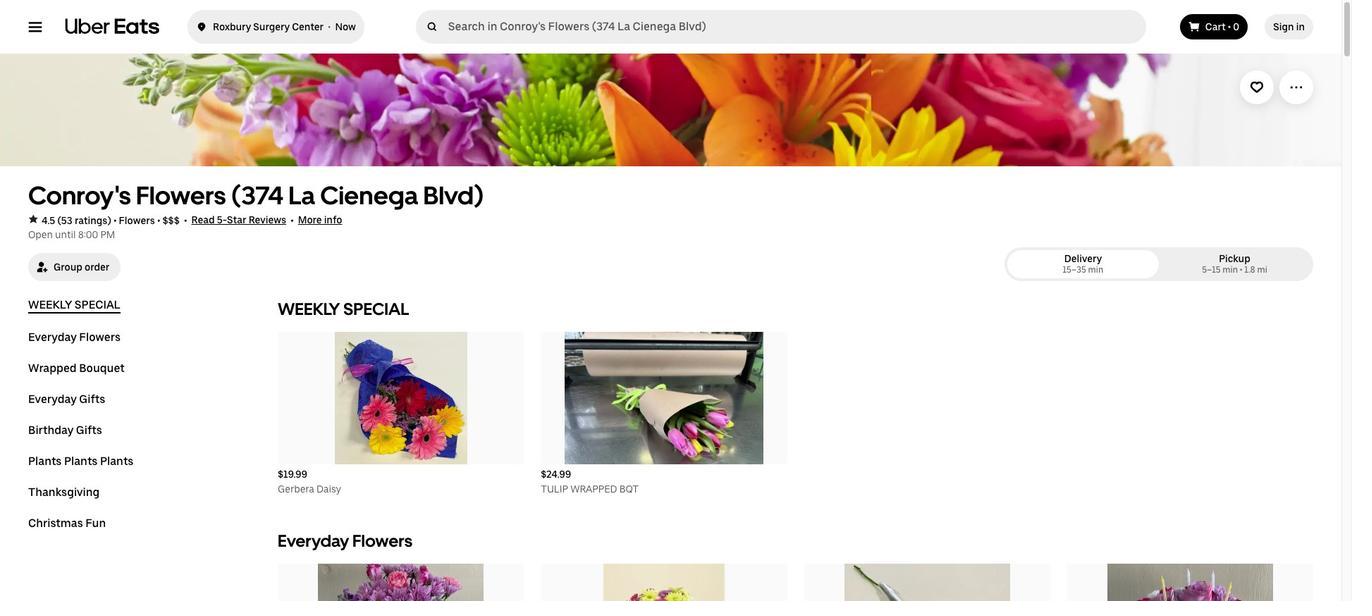 Task type: describe. For each thing, give the bounding box(es) containing it.
• left "now"
[[328, 21, 331, 32]]

view more options image
[[1289, 80, 1304, 94]]

delivery
[[1064, 253, 1102, 264]]

5-
[[217, 214, 227, 226]]

everyday for everyday flowers button in the left bottom of the page
[[28, 331, 77, 344]]

deliver to image
[[196, 18, 207, 35]]

group order link
[[28, 253, 121, 281]]

la
[[288, 180, 315, 211]]

1 horizontal spatial weekly special
[[278, 299, 409, 319]]

plants plants plants button
[[28, 455, 133, 469]]

conroy's
[[28, 180, 131, 211]]

special inside 'button'
[[75, 298, 121, 312]]

• read 5-star reviews • more info
[[180, 214, 342, 226]]

main navigation menu image
[[28, 20, 42, 34]]

in
[[1296, 21, 1305, 32]]

weekly special button
[[28, 298, 121, 314]]

everyday for everyday gifts button
[[28, 393, 77, 406]]

flowers inside button
[[79, 331, 121, 344]]

roxbury
[[213, 21, 251, 32]]

order
[[85, 262, 109, 273]]

• left 0
[[1228, 21, 1231, 32]]

sign
[[1273, 21, 1294, 32]]

cart • 0
[[1205, 21, 1240, 32]]

min for pickup
[[1223, 265, 1238, 275]]

christmas fun button
[[28, 517, 106, 531]]

pickup
[[1219, 253, 1251, 264]]

christmas fun
[[28, 517, 106, 530]]

pm
[[100, 229, 115, 240]]

group
[[54, 262, 82, 273]]

more
[[298, 214, 322, 226]]

8:00
[[78, 229, 98, 240]]

$24.99 tulip wrapped bqt
[[541, 469, 639, 495]]

read 5-star reviews link
[[191, 214, 286, 226]]

center
[[292, 21, 324, 32]]

star
[[227, 214, 246, 226]]

cart
[[1205, 21, 1226, 32]]

$24.99
[[541, 469, 571, 480]]

everyday gifts
[[28, 393, 105, 406]]

gerbera
[[278, 484, 314, 495]]

[object Object] radio
[[1162, 250, 1308, 278]]

wrapped bouquet
[[28, 362, 125, 375]]

1 plants from the left
[[28, 455, 62, 468]]

Search in Conroy's Flowers (374 La Cienega Blvd) text field
[[448, 20, 1141, 34]]

birthday gifts button
[[28, 424, 102, 438]]

(53
[[57, 215, 73, 226]]

15–35
[[1063, 265, 1086, 275]]

everyday flowers button
[[28, 331, 121, 345]]

$19.99
[[278, 469, 307, 480]]

5–15
[[1202, 265, 1221, 275]]

heart outline link
[[1240, 71, 1274, 104]]

ratings)
[[75, 215, 111, 226]]

gifts for birthday gifts
[[76, 424, 102, 437]]

conroy's flowers (374 la cienega blvd)
[[28, 180, 484, 211]]

cienega
[[320, 180, 418, 211]]

2 vertical spatial everyday
[[278, 531, 349, 551]]



Task type: vqa. For each thing, say whether or not it's contained in the screenshot.
1
no



Task type: locate. For each thing, give the bounding box(es) containing it.
everyday up wrapped
[[28, 331, 77, 344]]

weekly
[[28, 298, 72, 312], [278, 299, 340, 319]]

everyday inside button
[[28, 331, 77, 344]]

fun
[[86, 517, 106, 530]]

thanksgiving button
[[28, 486, 100, 500]]

• right $$$
[[184, 215, 187, 226]]

delivery 15–35 min
[[1063, 253, 1104, 275]]

read
[[191, 214, 215, 226]]

gifts for everyday gifts
[[79, 393, 105, 406]]

uber eats home image
[[65, 18, 159, 35]]

gifts
[[79, 393, 105, 406], [76, 424, 102, 437]]

0 horizontal spatial everyday flowers
[[28, 331, 121, 344]]

1 horizontal spatial everyday flowers
[[278, 531, 413, 551]]

flowers
[[136, 180, 226, 211], [119, 215, 155, 226], [79, 331, 121, 344], [353, 531, 413, 551]]

bqt
[[619, 484, 639, 495]]

0 horizontal spatial min
[[1088, 265, 1104, 275]]

gifts inside button
[[79, 393, 105, 406]]

tulip
[[541, 484, 568, 495]]

everyday flowers
[[28, 331, 121, 344], [278, 531, 413, 551]]

daisy
[[317, 484, 341, 495]]

weekly inside weekly special 'button'
[[28, 298, 72, 312]]

everyday flowers inside navigation
[[28, 331, 121, 344]]

three dots horizontal button
[[1280, 71, 1313, 104]]

everyday gifts button
[[28, 393, 105, 407]]

bouquet
[[79, 362, 125, 375]]

0 horizontal spatial plants
[[28, 455, 62, 468]]

min for delivery
[[1088, 265, 1104, 275]]

plants
[[28, 455, 62, 468], [64, 455, 98, 468], [100, 455, 133, 468]]

everyday flowers down daisy
[[278, 531, 413, 551]]

everyday flowers up 'wrapped bouquet'
[[28, 331, 121, 344]]

1 min from the left
[[1088, 265, 1104, 275]]

• left more
[[291, 215, 294, 226]]

0 vertical spatial gifts
[[79, 393, 105, 406]]

gifts down the bouquet
[[79, 393, 105, 406]]

0
[[1233, 21, 1240, 32]]

sign in
[[1273, 21, 1305, 32]]

1 horizontal spatial special
[[344, 299, 409, 319]]

0 horizontal spatial weekly special
[[28, 298, 121, 312]]

navigation
[[28, 298, 244, 548]]

open until 8:00 pm
[[28, 229, 115, 240]]

min inside delivery 15–35 min
[[1088, 265, 1104, 275]]

group order
[[54, 262, 109, 273]]

weekly special
[[28, 298, 121, 312], [278, 299, 409, 319]]

until
[[55, 229, 76, 240]]

special
[[75, 298, 121, 312], [344, 299, 409, 319]]

min inside pickup 5–15 min • 1.8 mi
[[1223, 265, 1238, 275]]

everyday
[[28, 331, 77, 344], [28, 393, 77, 406], [278, 531, 349, 551]]

• left $$$
[[157, 215, 160, 226]]

4.5 (53 ratings) • flowers • $$$
[[42, 215, 180, 226]]

wrapped
[[570, 484, 617, 495]]

christmas
[[28, 517, 83, 530]]

sign in link
[[1265, 14, 1313, 39]]

min down pickup
[[1223, 265, 1238, 275]]

thanksgiving
[[28, 486, 100, 499]]

info
[[324, 214, 342, 226]]

$$$
[[162, 215, 180, 226]]

1.8
[[1245, 265, 1255, 275]]

0 vertical spatial everyday flowers
[[28, 331, 121, 344]]

everyday down daisy
[[278, 531, 349, 551]]

• up pm
[[113, 215, 117, 226]]

open
[[28, 229, 53, 240]]

0 vertical spatial everyday
[[28, 331, 77, 344]]

2 horizontal spatial plants
[[100, 455, 133, 468]]

roxbury surgery center • now
[[213, 21, 356, 32]]

everyday down wrapped
[[28, 393, 77, 406]]

$19.99 gerbera daisy
[[278, 469, 341, 495]]

min down delivery
[[1088, 265, 1104, 275]]

more info link
[[298, 214, 342, 226]]

(374
[[231, 180, 283, 211]]

• inside pickup 5–15 min • 1.8 mi
[[1240, 265, 1243, 275]]

2 min from the left
[[1223, 265, 1238, 275]]

1 horizontal spatial min
[[1223, 265, 1238, 275]]

birthday gifts
[[28, 424, 102, 437]]

[object Object] radio
[[1010, 250, 1156, 278]]

2 plants from the left
[[64, 455, 98, 468]]

• left 1.8
[[1240, 265, 1243, 275]]

navigation containing weekly special
[[28, 298, 244, 548]]

wrapped bouquet button
[[28, 362, 125, 376]]

1 vertical spatial gifts
[[76, 424, 102, 437]]

reviews
[[249, 214, 286, 226]]

1 vertical spatial everyday
[[28, 393, 77, 406]]

4.5
[[42, 215, 55, 226]]

blvd)
[[423, 180, 484, 211]]

wrapped
[[28, 362, 77, 375]]

weekly special inside navigation
[[28, 298, 121, 312]]

now
[[335, 21, 356, 32]]

min
[[1088, 265, 1104, 275], [1223, 265, 1238, 275]]

gifts up plants plants plants
[[76, 424, 102, 437]]

add to favorites image
[[1250, 80, 1264, 94]]

1 vertical spatial everyday flowers
[[278, 531, 413, 551]]

plants plants plants
[[28, 455, 133, 468]]

•
[[328, 21, 331, 32], [1228, 21, 1231, 32], [113, 215, 117, 226], [157, 215, 160, 226], [184, 215, 187, 226], [291, 215, 294, 226], [1240, 265, 1243, 275]]

0 horizontal spatial special
[[75, 298, 121, 312]]

everyday inside button
[[28, 393, 77, 406]]

3 plants from the left
[[100, 455, 133, 468]]

pickup 5–15 min • 1.8 mi
[[1202, 253, 1268, 275]]

surgery
[[253, 21, 290, 32]]

mi
[[1257, 265, 1268, 275]]

1 horizontal spatial weekly
[[278, 299, 340, 319]]

1 horizontal spatial plants
[[64, 455, 98, 468]]

gifts inside 'button'
[[76, 424, 102, 437]]

0 horizontal spatial weekly
[[28, 298, 72, 312]]

birthday
[[28, 424, 74, 437]]



